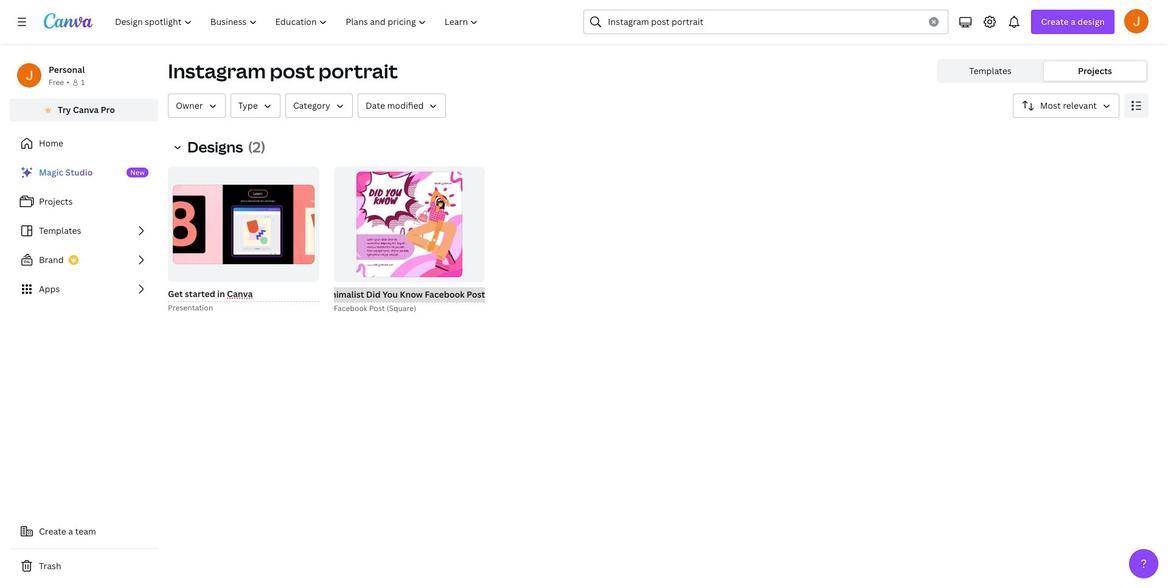 Task type: locate. For each thing, give the bounding box(es) containing it.
jeremy miller image
[[1124, 9, 1149, 33]]

None field
[[168, 287, 319, 303], [334, 287, 485, 303], [168, 287, 319, 303], [334, 287, 485, 303]]

Type button
[[230, 94, 280, 118]]

None search field
[[584, 10, 949, 34]]

None button
[[1013, 94, 1120, 118]]

Search search field
[[608, 10, 922, 33]]

list
[[10, 161, 158, 302]]

group
[[166, 167, 319, 315], [168, 167, 319, 283], [331, 167, 485, 315], [334, 167, 485, 283]]

3 group from the left
[[331, 167, 485, 315]]



Task type: describe. For each thing, give the bounding box(es) containing it.
2 group from the left
[[168, 167, 319, 283]]

Category button
[[285, 94, 353, 118]]

1 group from the left
[[166, 167, 319, 315]]

4 group from the left
[[334, 167, 485, 283]]

top level navigation element
[[107, 10, 489, 34]]

Owner button
[[168, 94, 225, 118]]

Date modified button
[[358, 94, 446, 118]]



Task type: vqa. For each thing, say whether or not it's contained in the screenshot.
1st group from right
yes



